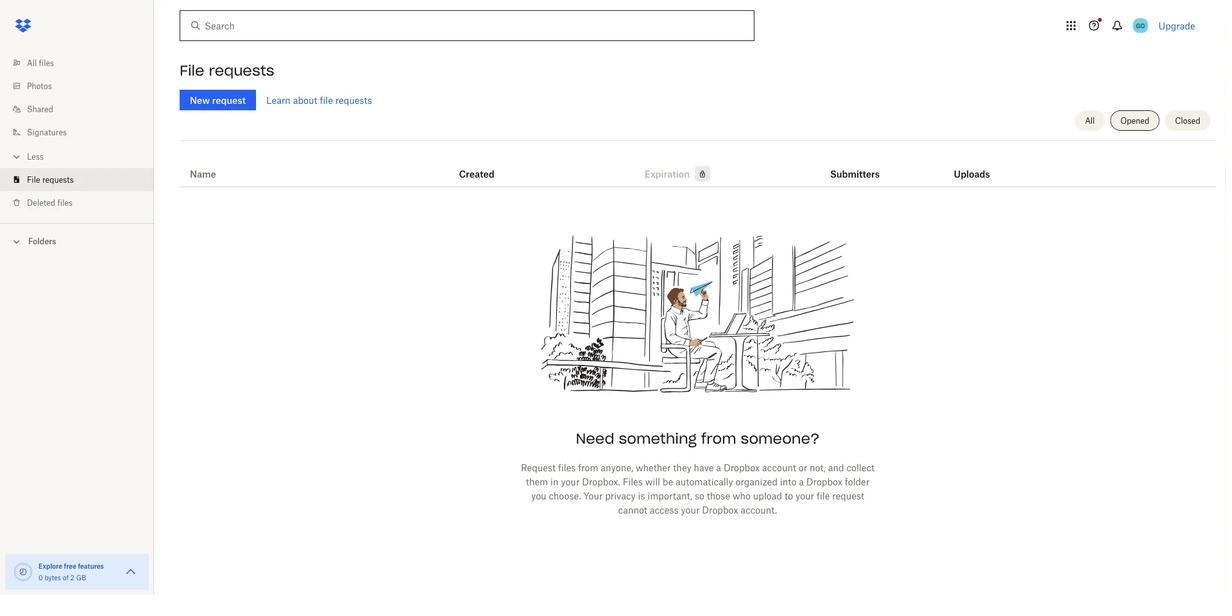 Task type: vqa. For each thing, say whether or not it's contained in the screenshot.
gb
yes



Task type: describe. For each thing, give the bounding box(es) containing it.
shared
[[27, 104, 53, 114]]

organized
[[736, 476, 778, 487]]

request
[[521, 462, 556, 473]]

0
[[38, 574, 43, 582]]

they
[[673, 462, 691, 473]]

closed button
[[1165, 110, 1211, 131]]

new request
[[190, 95, 246, 106]]

2
[[70, 574, 74, 582]]

into
[[780, 476, 796, 487]]

file requests inside list item
[[27, 175, 74, 184]]

2 horizontal spatial requests
[[335, 95, 372, 106]]

all button
[[1075, 110, 1105, 131]]

explore free features 0 bytes of 2 gb
[[38, 562, 104, 582]]

need something from someone?
[[576, 430, 820, 448]]

closed
[[1175, 116, 1200, 125]]

gb
[[76, 574, 86, 582]]

name
[[190, 168, 216, 179]]

need
[[576, 430, 614, 448]]

deleted files link
[[10, 191, 154, 214]]

new
[[190, 95, 210, 106]]

upgrade link
[[1158, 20, 1195, 31]]

1 vertical spatial a
[[799, 476, 804, 487]]

1 vertical spatial dropbox
[[806, 476, 842, 487]]

free
[[64, 562, 76, 570]]

photos link
[[10, 74, 154, 98]]

upgrade
[[1158, 20, 1195, 31]]

upload
[[753, 490, 782, 501]]

0 horizontal spatial file
[[320, 95, 333, 106]]

all for all
[[1085, 116, 1095, 125]]

not,
[[810, 462, 826, 473]]

opened
[[1120, 116, 1149, 125]]

Search in folder "Dropbox" text field
[[205, 19, 728, 33]]

bytes
[[45, 574, 61, 582]]

list containing all files
[[0, 44, 154, 223]]

who
[[733, 490, 751, 501]]

requests inside list item
[[42, 175, 74, 184]]

and
[[828, 462, 844, 473]]

you
[[531, 490, 546, 501]]

request inside request files from anyone, whether they have a dropbox account or not, and collect them in your dropbox. files will be automatically organized into a dropbox folder you choose. your privacy is important, so those who upload to your file request cannot access your dropbox account.
[[832, 490, 864, 501]]

about
[[293, 95, 317, 106]]

to
[[785, 490, 793, 501]]

files for request
[[558, 462, 576, 473]]

0 vertical spatial requests
[[209, 62, 274, 80]]

go
[[1136, 21, 1145, 30]]

those
[[707, 490, 730, 501]]

dropbox.
[[582, 476, 620, 487]]

1 vertical spatial your
[[795, 490, 814, 501]]

less image
[[10, 150, 23, 163]]

account
[[762, 462, 796, 473]]

2 vertical spatial dropbox
[[702, 505, 738, 515]]

deleted files
[[27, 198, 73, 208]]

account.
[[741, 505, 777, 515]]

will
[[645, 476, 660, 487]]

explore
[[38, 562, 62, 570]]

important,
[[648, 490, 692, 501]]

request inside button
[[212, 95, 246, 106]]

folders
[[28, 237, 56, 246]]

so
[[695, 490, 704, 501]]

file inside request files from anyone, whether they have a dropbox account or not, and collect them in your dropbox. files will be automatically organized into a dropbox folder you choose. your privacy is important, so those who upload to your file request cannot access your dropbox account.
[[817, 490, 830, 501]]

0 vertical spatial dropbox
[[724, 462, 760, 473]]

all files
[[27, 58, 54, 68]]

access
[[650, 505, 678, 515]]

signatures
[[27, 127, 67, 137]]



Task type: locate. For each thing, give the bounding box(es) containing it.
dropbox
[[724, 462, 760, 473], [806, 476, 842, 487], [702, 505, 738, 515]]

file right about
[[320, 95, 333, 106]]

0 horizontal spatial column header
[[830, 151, 881, 182]]

of
[[63, 574, 69, 582]]

less
[[27, 152, 44, 161]]

1 horizontal spatial file
[[180, 62, 204, 80]]

1 vertical spatial files
[[57, 198, 73, 208]]

files
[[623, 476, 643, 487]]

learn about file requests link
[[266, 95, 372, 106]]

1 horizontal spatial column header
[[954, 151, 1005, 182]]

all inside list
[[27, 58, 37, 68]]

a
[[716, 462, 721, 473], [799, 476, 804, 487]]

list
[[0, 44, 154, 223]]

new request button
[[180, 90, 256, 110]]

1 horizontal spatial file
[[817, 490, 830, 501]]

file up new
[[180, 62, 204, 80]]

requests up new request button
[[209, 62, 274, 80]]

dropbox up 'organized'
[[724, 462, 760, 473]]

file
[[320, 95, 333, 106], [817, 490, 830, 501]]

folders button
[[0, 232, 154, 251]]

file down less
[[27, 175, 40, 184]]

2 horizontal spatial your
[[795, 490, 814, 501]]

0 horizontal spatial requests
[[42, 175, 74, 184]]

2 column header from the left
[[954, 151, 1005, 182]]

choose.
[[549, 490, 581, 501]]

created
[[459, 168, 494, 179]]

signatures link
[[10, 121, 154, 144]]

file down not,
[[817, 490, 830, 501]]

0 horizontal spatial request
[[212, 95, 246, 106]]

shared link
[[10, 98, 154, 121]]

features
[[78, 562, 104, 570]]

collect
[[846, 462, 874, 473]]

files up photos
[[39, 58, 54, 68]]

1 horizontal spatial from
[[701, 430, 736, 448]]

1 vertical spatial requests
[[335, 95, 372, 106]]

requests
[[209, 62, 274, 80], [335, 95, 372, 106], [42, 175, 74, 184]]

all for all files
[[27, 58, 37, 68]]

0 vertical spatial file
[[320, 95, 333, 106]]

1 horizontal spatial a
[[799, 476, 804, 487]]

your
[[583, 490, 603, 501]]

0 horizontal spatial your
[[561, 476, 580, 487]]

a right have at bottom
[[716, 462, 721, 473]]

0 vertical spatial file requests
[[180, 62, 274, 80]]

1 horizontal spatial file requests
[[180, 62, 274, 80]]

request files from anyone, whether they have a dropbox account or not, and collect them in your dropbox. files will be automatically organized into a dropbox folder you choose. your privacy is important, so those who upload to your file request cannot access your dropbox account.
[[521, 462, 874, 515]]

folder
[[845, 476, 869, 487]]

0 vertical spatial all
[[27, 58, 37, 68]]

something
[[619, 430, 697, 448]]

file requests list item
[[0, 168, 154, 191]]

your
[[561, 476, 580, 487], [795, 490, 814, 501], [681, 505, 700, 515]]

2 vertical spatial your
[[681, 505, 700, 515]]

from
[[701, 430, 736, 448], [578, 462, 598, 473]]

row
[[180, 146, 1216, 187]]

from for someone?
[[701, 430, 736, 448]]

0 vertical spatial a
[[716, 462, 721, 473]]

quota usage element
[[13, 562, 33, 583]]

1 vertical spatial from
[[578, 462, 598, 473]]

all
[[27, 58, 37, 68], [1085, 116, 1095, 125]]

2 horizontal spatial files
[[558, 462, 576, 473]]

requests up deleted files
[[42, 175, 74, 184]]

1 vertical spatial file
[[817, 490, 830, 501]]

from inside request files from anyone, whether they have a dropbox account or not, and collect them in your dropbox. files will be automatically organized into a dropbox folder you choose. your privacy is important, so those who upload to your file request cannot access your dropbox account.
[[578, 462, 598, 473]]

request right new
[[212, 95, 246, 106]]

go button
[[1130, 15, 1151, 36]]

request
[[212, 95, 246, 106], [832, 490, 864, 501]]

created button
[[459, 166, 494, 182]]

deleted
[[27, 198, 55, 208]]

1 vertical spatial file
[[27, 175, 40, 184]]

request down folder
[[832, 490, 864, 501]]

1 vertical spatial request
[[832, 490, 864, 501]]

1 horizontal spatial request
[[832, 490, 864, 501]]

files
[[39, 58, 54, 68], [57, 198, 73, 208], [558, 462, 576, 473]]

0 vertical spatial files
[[39, 58, 54, 68]]

0 horizontal spatial all
[[27, 58, 37, 68]]

2 vertical spatial files
[[558, 462, 576, 473]]

1 horizontal spatial requests
[[209, 62, 274, 80]]

cannot
[[618, 505, 647, 515]]

0 vertical spatial your
[[561, 476, 580, 487]]

dropbox down those
[[702, 505, 738, 515]]

column header
[[830, 151, 881, 182], [954, 151, 1005, 182]]

from for anyone,
[[578, 462, 598, 473]]

whether
[[636, 462, 671, 473]]

from up the dropbox.
[[578, 462, 598, 473]]

learn
[[266, 95, 291, 106]]

files for deleted
[[57, 198, 73, 208]]

someone?
[[741, 430, 820, 448]]

all up photos
[[27, 58, 37, 68]]

file requests link
[[10, 168, 154, 191]]

your up choose.
[[561, 476, 580, 487]]

have
[[694, 462, 714, 473]]

1 vertical spatial file requests
[[27, 175, 74, 184]]

a right into
[[799, 476, 804, 487]]

all inside button
[[1085, 116, 1095, 125]]

your right to
[[795, 490, 814, 501]]

from up have at bottom
[[701, 430, 736, 448]]

requests right about
[[335, 95, 372, 106]]

anyone,
[[601, 462, 633, 473]]

is
[[638, 490, 645, 501]]

privacy
[[605, 490, 636, 501]]

be
[[663, 476, 673, 487]]

file requests
[[180, 62, 274, 80], [27, 175, 74, 184]]

row containing name
[[180, 146, 1216, 187]]

files inside request files from anyone, whether they have a dropbox account or not, and collect them in your dropbox. files will be automatically organized into a dropbox folder you choose. your privacy is important, so those who upload to your file request cannot access your dropbox account.
[[558, 462, 576, 473]]

1 horizontal spatial all
[[1085, 116, 1095, 125]]

files right deleted
[[57, 198, 73, 208]]

files for all
[[39, 58, 54, 68]]

1 horizontal spatial files
[[57, 198, 73, 208]]

files up in
[[558, 462, 576, 473]]

0 horizontal spatial from
[[578, 462, 598, 473]]

0 horizontal spatial files
[[39, 58, 54, 68]]

your down so
[[681, 505, 700, 515]]

automatically
[[676, 476, 733, 487]]

file requests up deleted files
[[27, 175, 74, 184]]

all files link
[[10, 51, 154, 74]]

file inside file requests link
[[27, 175, 40, 184]]

dropbox image
[[10, 13, 36, 38]]

photos
[[27, 81, 52, 91]]

in
[[550, 476, 558, 487]]

or
[[799, 462, 807, 473]]

0 horizontal spatial file requests
[[27, 175, 74, 184]]

1 vertical spatial all
[[1085, 116, 1095, 125]]

learn about file requests
[[266, 95, 372, 106]]

1 horizontal spatial your
[[681, 505, 700, 515]]

0 horizontal spatial file
[[27, 175, 40, 184]]

pro trial element
[[690, 166, 710, 182]]

file requests up new request button
[[180, 62, 274, 80]]

0 vertical spatial file
[[180, 62, 204, 80]]

dropbox down not,
[[806, 476, 842, 487]]

1 column header from the left
[[830, 151, 881, 182]]

0 vertical spatial request
[[212, 95, 246, 106]]

0 vertical spatial from
[[701, 430, 736, 448]]

0 horizontal spatial a
[[716, 462, 721, 473]]

2 vertical spatial requests
[[42, 175, 74, 184]]

all left opened button
[[1085, 116, 1095, 125]]

file
[[180, 62, 204, 80], [27, 175, 40, 184]]

opened button
[[1110, 110, 1160, 131]]

them
[[526, 476, 548, 487]]



